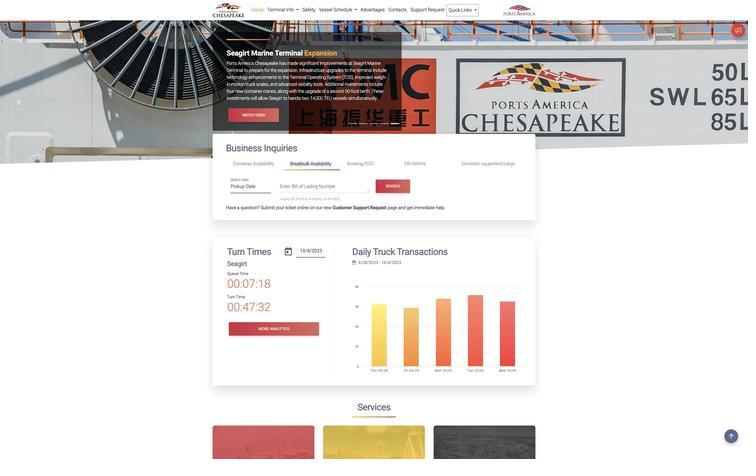 Task type: vqa. For each thing, say whether or not it's contained in the screenshot.
Payments
no



Task type: locate. For each thing, give the bounding box(es) containing it.
truck
[[373, 246, 395, 257]]

0 horizontal spatial availability
[[253, 161, 274, 167]]

simultaneously.
[[348, 96, 378, 101]]

0 vertical spatial include
[[373, 68, 387, 73]]

terminal up the visibility
[[290, 75, 307, 80]]

support
[[411, 7, 427, 13], [353, 205, 369, 210]]

1 vertical spatial request
[[370, 205, 387, 210]]

1 horizontal spatial request
[[428, 7, 445, 13]]

new right our
[[324, 205, 332, 210]]

1 horizontal spatial investments
[[345, 82, 368, 87]]

cranes,
[[263, 89, 277, 94]]

calendar week image
[[353, 261, 356, 265]]

of
[[322, 89, 326, 94], [299, 184, 303, 189], [324, 197, 327, 201]]

time
[[240, 271, 249, 276], [236, 295, 245, 300]]

search
[[386, 184, 401, 188]]

weigh-
[[374, 75, 387, 80]]

0 horizontal spatial and
[[270, 82, 278, 87]]

to up (tos),
[[345, 68, 349, 73]]

breakbulk availability
[[290, 161, 332, 167]]

time right queue
[[240, 271, 249, 276]]

eir reprint
[[405, 161, 426, 167]]

contacts
[[389, 7, 407, 13]]

0 vertical spatial and
[[270, 82, 278, 87]]

infrastructure
[[300, 68, 325, 73]]

0 vertical spatial of
[[322, 89, 326, 94]]

support request
[[411, 7, 445, 13]]

ports america chesapeake has made significant improvements at seagirt marine terminal to                          prepare for the expansion. infrastructure upgrades to the terminal include technology                          enhancements to the terminal operating system (tos), improved weigh- in-motion truck scales,                          and advanced visibility tools. additional investments include four new container cranes,                          along with the upgrade of a second 50-foot berth. these investments will allow seagirt                          to handle two 14,000 teu vessels simultaneously.
[[227, 61, 387, 101]]

marine up chesapeake
[[251, 49, 274, 57]]

support right 'customer'
[[353, 205, 369, 210]]

eir reprint link
[[398, 159, 455, 169]]

1 vertical spatial of
[[299, 184, 303, 189]]

1 horizontal spatial and
[[399, 205, 406, 210]]

1 vertical spatial marine
[[368, 61, 381, 66]]

america
[[238, 61, 254, 66]]

Select date text field
[[231, 182, 271, 193]]

marine up terminal
[[368, 61, 381, 66]]

home link
[[250, 4, 266, 16]]

time for 00:47:32
[[236, 295, 245, 300]]

00:47:32
[[227, 301, 271, 314]]

expansion image
[[0, 20, 749, 344]]

1 horizontal spatial a
[[327, 89, 329, 94]]

request
[[428, 7, 445, 13], [370, 205, 387, 210]]

1 horizontal spatial availability
[[311, 161, 332, 167]]

expansion.
[[278, 68, 299, 73]]

1 vertical spatial support
[[353, 205, 369, 210]]

1 vertical spatial time
[[236, 295, 245, 300]]

terminal up made
[[275, 49, 303, 57]]

0 vertical spatial new
[[236, 89, 244, 94]]

include
[[373, 68, 387, 73], [369, 82, 383, 87]]

time inside turn time 00:47:32
[[236, 295, 245, 300]]

availability right breakbulk
[[311, 161, 332, 167]]

0 vertical spatial support
[[411, 7, 427, 13]]

more
[[259, 327, 269, 331]]

page
[[388, 205, 398, 210]]

0 horizontal spatial new
[[236, 89, 244, 94]]

ports
[[227, 61, 237, 66]]

0 horizontal spatial support
[[353, 205, 369, 210]]

have
[[226, 205, 236, 210]]

1 horizontal spatial marine
[[368, 61, 381, 66]]

request left quick
[[428, 7, 445, 13]]

advantages link
[[359, 4, 387, 16]]

go to top image
[[725, 430, 739, 443]]

new down motion
[[236, 89, 244, 94]]

turn up queue
[[227, 246, 245, 257]]

investments up foot
[[345, 82, 368, 87]]

availability down business inquiries
[[253, 161, 274, 167]]

turn
[[227, 246, 245, 257], [227, 295, 235, 300]]

0 vertical spatial time
[[240, 271, 249, 276]]

foot
[[351, 89, 359, 94]]

and up cranes,
[[270, 82, 278, 87]]

1 vertical spatial turn
[[227, 295, 235, 300]]

two
[[302, 96, 309, 101]]

terminal info link
[[266, 4, 301, 16]]

times
[[247, 246, 272, 257]]

container availability link
[[226, 159, 283, 169]]

availability for container availability
[[253, 161, 274, 167]]

your
[[276, 205, 284, 210]]

upgrade
[[306, 89, 321, 94]]

of right the bill
[[299, 184, 303, 189]]

more analytics
[[259, 327, 290, 331]]

prepare
[[249, 68, 264, 73]]

0 horizontal spatial marine
[[251, 49, 274, 57]]

1 vertical spatial include
[[369, 82, 383, 87]]

the right off
[[296, 197, 301, 201]]

time inside queue time 00:07:18
[[240, 271, 249, 276]]

2 turn from the top
[[227, 295, 235, 300]]

letters
[[312, 197, 323, 201]]

2 vertical spatial of
[[324, 197, 327, 201]]

0 vertical spatial investments
[[345, 82, 368, 87]]

terminal
[[268, 7, 285, 13], [275, 49, 303, 57], [227, 68, 243, 73], [290, 75, 307, 80]]

system
[[327, 75, 342, 80]]

availability for breakbulk availability
[[311, 161, 332, 167]]

include up these
[[369, 82, 383, 87]]

seagirt
[[227, 49, 250, 57], [353, 61, 367, 66], [269, 96, 283, 101], [227, 260, 247, 268]]

domestic equipment/cargo link
[[455, 159, 523, 169]]

contacts link
[[387, 4, 409, 16]]

a
[[327, 89, 329, 94], [237, 205, 240, 210]]

of inside ports america chesapeake has made significant improvements at seagirt marine terminal to                          prepare for the expansion. infrastructure upgrades to the terminal include technology                          enhancements to the terminal operating system (tos), improved weigh- in-motion truck scales,                          and advanced visibility tools. additional investments include four new container cranes,                          along with the upgrade of a second 50-foot berth. these investments will allow seagirt                          to handle two 14,000 teu vessels simultaneously.
[[322, 89, 326, 94]]

1 availability from the left
[[253, 161, 274, 167]]

links
[[462, 7, 472, 13]]

0 vertical spatial turn
[[227, 246, 245, 257]]

00:07:18
[[227, 277, 271, 291]]

turn inside turn time 00:47:32
[[227, 295, 235, 300]]

main content containing 00:07:18
[[208, 134, 540, 459]]

date
[[242, 178, 249, 182]]

main content
[[208, 134, 540, 459]]

first
[[302, 197, 309, 201]]

seagirt up queue
[[227, 260, 247, 268]]

schedule
[[334, 7, 353, 13]]

1 turn from the top
[[227, 246, 245, 257]]

of right letters
[[324, 197, 327, 201]]

turn up 00:47:32 on the left
[[227, 295, 235, 300]]

a up teu
[[327, 89, 329, 94]]

and
[[270, 82, 278, 87], [399, 205, 406, 210]]

info
[[287, 7, 294, 13]]

request left page
[[370, 205, 387, 210]]

new inside ports america chesapeake has made significant improvements at seagirt marine terminal to                          prepare for the expansion. infrastructure upgrades to the terminal include technology                          enhancements to the terminal operating system (tos), improved weigh- in-motion truck scales,                          and advanced visibility tools. additional investments include four new container cranes,                          along with the upgrade of a second 50-foot berth. these investments will allow seagirt                          to handle two 14,000 teu vessels simultaneously.
[[236, 89, 244, 94]]

quick links link
[[447, 4, 479, 16]]

turn for turn times
[[227, 246, 245, 257]]

new
[[236, 89, 244, 94], [324, 205, 332, 210]]

watch video
[[243, 113, 265, 117]]

in-
[[227, 82, 231, 87]]

ticket
[[286, 205, 296, 210]]

support right contacts
[[411, 7, 427, 13]]

leave off the first 4 letters of the bol
[[280, 197, 341, 201]]

2 availability from the left
[[311, 161, 332, 167]]

services
[[358, 402, 391, 413]]

turn for turn time 00:47:32
[[227, 295, 235, 300]]

second
[[330, 89, 344, 94]]

seagirt up terminal
[[353, 61, 367, 66]]

help.
[[436, 205, 446, 210]]

has
[[280, 61, 286, 66]]

marine
[[251, 49, 274, 57], [368, 61, 381, 66]]

support request link
[[409, 4, 447, 16]]

None text field
[[297, 246, 326, 258]]

analytics
[[270, 327, 290, 331]]

motion
[[231, 82, 245, 87]]

and left get
[[399, 205, 406, 210]]

calendar day image
[[285, 247, 292, 256]]

more analytics link
[[229, 322, 319, 336]]

0 horizontal spatial a
[[237, 205, 240, 210]]

bill
[[292, 184, 298, 189]]

to
[[244, 68, 248, 73], [345, 68, 349, 73], [278, 75, 282, 80], [284, 96, 287, 101]]

investments down four
[[227, 96, 250, 101]]

0 vertical spatial a
[[327, 89, 329, 94]]

our
[[316, 205, 323, 210]]

50-
[[345, 89, 351, 94]]

time up 00:47:32 on the left
[[236, 295, 245, 300]]

include up weigh-
[[373, 68, 387, 73]]

of up teu
[[322, 89, 326, 94]]

the down at
[[350, 68, 356, 73]]

1 vertical spatial new
[[324, 205, 332, 210]]

along
[[278, 89, 288, 94]]

0 horizontal spatial investments
[[227, 96, 250, 101]]

1 vertical spatial and
[[399, 205, 406, 210]]

the right the with
[[298, 89, 305, 94]]

a right have
[[237, 205, 240, 210]]



Task type: describe. For each thing, give the bounding box(es) containing it.
1 vertical spatial investments
[[227, 96, 250, 101]]

0 horizontal spatial request
[[370, 205, 387, 210]]

the up advanced on the top left of page
[[283, 75, 289, 80]]

14,000
[[310, 96, 323, 101]]

0 vertical spatial request
[[428, 7, 445, 13]]

visibility
[[298, 82, 313, 87]]

daily truck transactions
[[353, 246, 448, 257]]

have a question? submit your ticket online on our new customer support request page and get immediate help.
[[226, 205, 446, 210]]

container
[[245, 89, 262, 94]]

for
[[265, 68, 270, 73]]

0 vertical spatial marine
[[251, 49, 274, 57]]

technology
[[227, 75, 248, 80]]

online
[[297, 205, 309, 210]]

1 vertical spatial a
[[237, 205, 240, 210]]

1 horizontal spatial new
[[324, 205, 332, 210]]

10/4/2023
[[382, 260, 402, 265]]

domestic equipment/cargo
[[462, 161, 516, 167]]

inquiries
[[264, 143, 298, 154]]

terminal
[[357, 68, 372, 73]]

to down the along
[[284, 96, 287, 101]]

number
[[319, 184, 336, 189]]

vessel schedule
[[319, 7, 354, 13]]

chesapeake
[[255, 61, 279, 66]]

improved
[[355, 75, 373, 80]]

business inquiries
[[226, 143, 298, 154]]

booking/edo
[[348, 161, 374, 167]]

turn times
[[227, 246, 272, 257]]

domestic
[[462, 161, 481, 167]]

customer
[[333, 205, 352, 210]]

marine inside ports america chesapeake has made significant improvements at seagirt marine terminal to                          prepare for the expansion. infrastructure upgrades to the terminal include technology                          enhancements to the terminal operating system (tos), improved weigh- in-motion truck scales,                          and advanced visibility tools. additional investments include four new container cranes,                          along with the upgrade of a second 50-foot berth. these investments will allow seagirt                          to handle two 14,000 teu vessels simultaneously.
[[368, 61, 381, 66]]

on
[[310, 205, 315, 210]]

reprint
[[412, 161, 426, 167]]

teu
[[324, 96, 332, 101]]

enter
[[280, 184, 291, 189]]

get
[[407, 205, 413, 210]]

submit
[[261, 205, 275, 210]]

video
[[255, 113, 265, 117]]

9/28/2023
[[359, 260, 379, 265]]

four
[[227, 89, 235, 94]]

berth.
[[360, 89, 371, 94]]

queue time 00:07:18
[[227, 271, 271, 291]]

leave
[[280, 197, 290, 201]]

(tos),
[[343, 75, 354, 80]]

scales,
[[256, 82, 269, 87]]

immediate
[[414, 205, 435, 210]]

the right for
[[271, 68, 277, 73]]

upgrades
[[326, 68, 344, 73]]

allow
[[258, 96, 268, 101]]

to up advanced on the top left of page
[[278, 75, 282, 80]]

advanced
[[279, 82, 297, 87]]

vessel schedule link
[[318, 4, 359, 16]]

queue
[[227, 271, 239, 276]]

turn time 00:47:32
[[227, 295, 271, 314]]

these
[[372, 89, 384, 94]]

terminal left info
[[268, 7, 285, 13]]

seagirt marine terminal expansion
[[227, 49, 337, 57]]

safety
[[303, 7, 316, 13]]

expansion
[[305, 49, 337, 57]]

advantages
[[361, 7, 385, 13]]

Enter Bill of Lading Number text field
[[280, 183, 370, 193]]

-
[[380, 260, 381, 265]]

watch
[[243, 113, 255, 117]]

truck
[[246, 82, 255, 87]]

daily
[[353, 246, 372, 257]]

breakbulk
[[290, 161, 310, 167]]

a inside ports america chesapeake has made significant improvements at seagirt marine terminal to                          prepare for the expansion. infrastructure upgrades to the terminal include technology                          enhancements to the terminal operating system (tos), improved weigh- in-motion truck scales,                          and advanced visibility tools. additional investments include four new container cranes,                          along with the upgrade of a second 50-foot berth. these investments will allow seagirt                          to handle two 14,000 teu vessels simultaneously.
[[327, 89, 329, 94]]

handle
[[288, 96, 301, 101]]

quick
[[449, 7, 461, 13]]

bol
[[334, 197, 341, 201]]

operating
[[308, 75, 326, 80]]

the left the bol
[[328, 197, 333, 201]]

search button
[[376, 180, 410, 193]]

will
[[251, 96, 257, 101]]

9/28/2023 - 10/4/2023
[[359, 260, 402, 265]]

select date
[[231, 178, 249, 182]]

breakbulk availability link
[[283, 159, 341, 170]]

vessel
[[319, 7, 333, 13]]

to down "america"
[[244, 68, 248, 73]]

quick links
[[449, 7, 474, 13]]

additional
[[325, 82, 344, 87]]

container availability
[[233, 161, 274, 167]]

terminal up technology on the top
[[227, 68, 243, 73]]

seagirt up the ports
[[227, 49, 250, 57]]

time for 00:07:18
[[240, 271, 249, 276]]

made
[[287, 61, 299, 66]]

vessels
[[333, 96, 347, 101]]

and inside ports america chesapeake has made significant improvements at seagirt marine terminal to                          prepare for the expansion. infrastructure upgrades to the terminal include technology                          enhancements to the terminal operating system (tos), improved weigh- in-motion truck scales,                          and advanced visibility tools. additional investments include four new container cranes,                          along with the upgrade of a second 50-foot berth. these investments will allow seagirt                          to handle two 14,000 teu vessels simultaneously.
[[270, 82, 278, 87]]

1 horizontal spatial support
[[411, 7, 427, 13]]

equipment/cargo
[[482, 161, 516, 167]]

watch video link
[[229, 108, 279, 122]]

seagirt down cranes,
[[269, 96, 283, 101]]

container
[[233, 161, 252, 167]]

select
[[231, 178, 241, 182]]

customer support request link
[[333, 205, 387, 210]]



